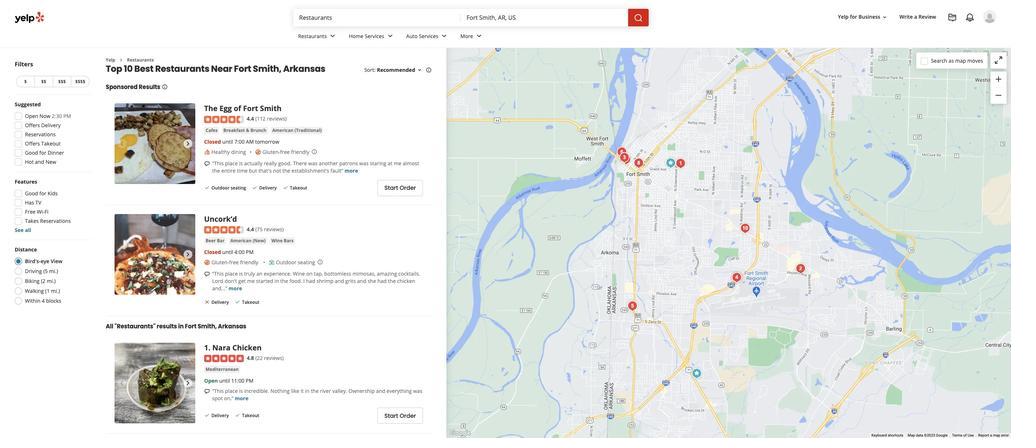 Task type: vqa. For each thing, say whether or not it's contained in the screenshot.
me
yes



Task type: locate. For each thing, give the bounding box(es) containing it.
0 vertical spatial seating
[[231, 185, 246, 191]]

river
[[320, 388, 331, 395]]

next image
[[184, 250, 192, 259]]

bird's-eye view
[[25, 258, 62, 265]]

takeout inside group
[[41, 140, 61, 147]]

is inside "this place is incredible. nothing like it in the river valley. ownership and everything was spot on."
[[239, 388, 243, 395]]

the left river
[[311, 388, 319, 395]]

beer bar
[[206, 238, 225, 244]]

1 horizontal spatial services
[[419, 33, 438, 40]]

0 vertical spatial closed
[[204, 138, 221, 145]]

place inside "this place is truly an experience. wine on tap, bottomless mimosas, amazing cocktails. lord don't get me started in the food. i had shrimp and grits and she had the chicken and…"
[[225, 271, 238, 278]]

16 checkmark v2 image down good.
[[283, 185, 288, 191]]

yelp link
[[106, 57, 115, 63]]

american for american (new)
[[230, 238, 252, 244]]

2 start from the top
[[384, 412, 398, 421]]

1 horizontal spatial restaurants
[[155, 63, 209, 75]]

nara chicken image inside map region
[[673, 156, 688, 171]]

place inside the "this place is actually really good. there was another patrons was staring at me almost the entire time but that's not the establishment's fault"
[[225, 160, 238, 167]]

1 vertical spatial start
[[384, 412, 398, 421]]

start order
[[384, 184, 416, 193], [384, 412, 416, 421]]

friendly for 16 gluten free v2 image
[[291, 149, 309, 156]]

1 order from the top
[[400, 184, 416, 193]]

None search field
[[293, 9, 650, 26]]

1 horizontal spatial friendly
[[291, 149, 309, 156]]

3 "this from the top
[[212, 388, 224, 395]]

slideshow element
[[115, 104, 195, 184], [115, 214, 195, 295], [115, 343, 195, 424]]

16 speech v2 image down open until 11:00 pm
[[204, 389, 210, 395]]

delivery inside group
[[41, 122, 61, 129]]

and inside group
[[35, 159, 44, 166]]

start order link
[[377, 180, 423, 196], [377, 408, 423, 424]]

0 horizontal spatial services
[[365, 33, 384, 40]]

free up good.
[[280, 149, 290, 156]]

start order link for delivery
[[377, 180, 423, 196]]

24 chevron down v2 image left auto
[[386, 32, 395, 41]]

0 vertical spatial next image
[[184, 140, 192, 148]]

slideshow element for the egg of fort smith
[[115, 104, 195, 184]]

0 horizontal spatial of
[[234, 104, 241, 114]]

0 vertical spatial previous image
[[117, 140, 126, 148]]

is up get
[[239, 271, 243, 278]]

business categories element
[[292, 26, 996, 48]]

16 info v2 image
[[426, 67, 432, 73]]

"this up the lord
[[212, 271, 224, 278]]

good up the has tv
[[25, 190, 38, 197]]

1 4.4 from the top
[[247, 115, 254, 122]]

was right the everything
[[413, 388, 422, 395]]

2 "this from the top
[[212, 271, 224, 278]]

start for delivery
[[384, 184, 398, 193]]

2 order from the top
[[400, 412, 416, 421]]

outdoor down entire
[[211, 185, 230, 191]]

4.4 star rating image for the egg of fort smith
[[204, 116, 244, 123]]

yelp left business
[[838, 13, 849, 20]]

1 horizontal spatial none field
[[467, 14, 622, 22]]

for inside button
[[850, 13, 857, 20]]

"this inside "this place is truly an experience. wine on tap, bottomless mimosas, amazing cocktails. lord don't get me started in the food. i had shrimp and grits and she had the chicken and…"
[[212, 271, 224, 278]]

takes
[[25, 218, 39, 225]]

24 chevron down v2 image
[[328, 32, 337, 41], [386, 32, 395, 41], [475, 32, 483, 41]]

gluten-
[[262, 149, 280, 156], [211, 259, 229, 266]]

reservations down fi
[[40, 218, 71, 225]]

outdoor
[[211, 185, 230, 191], [276, 259, 296, 266]]

None field
[[299, 14, 455, 22], [467, 14, 622, 22]]

delivery down that's
[[259, 185, 277, 191]]

new
[[46, 159, 56, 166]]

was inside "this place is incredible. nothing like it in the river valley. ownership and everything was spot on."
[[413, 388, 422, 395]]

2 had from the left
[[377, 278, 387, 285]]

16 speech v2 image
[[204, 161, 210, 167], [204, 272, 210, 278], [204, 389, 210, 395]]

and left the everything
[[376, 388, 385, 395]]

1 vertical spatial in
[[178, 323, 184, 331]]

more down patrons
[[345, 167, 358, 174]]

0 horizontal spatial 24 chevron down v2 image
[[328, 32, 337, 41]]

0 vertical spatial offers
[[25, 122, 40, 129]]

1 vertical spatial more link
[[229, 285, 242, 292]]

was up establishment's
[[308, 160, 318, 167]]

of right "egg"
[[234, 104, 241, 114]]

16 speech v2 image down 16 healthy dining v2 icon
[[204, 161, 210, 167]]

me inside the "this place is actually really good. there was another patrons was staring at me almost the entire time but that's not the establishment's fault"
[[394, 160, 401, 167]]

"this inside the "this place is actually really good. there was another patrons was staring at me almost the entire time but that's not the establishment's fault"
[[212, 160, 224, 167]]

0 horizontal spatial yelp
[[106, 57, 115, 63]]

the left entire
[[212, 167, 220, 174]]

16 chevron down v2 image inside "recommended" popup button
[[417, 67, 423, 73]]

1 vertical spatial outdoor
[[276, 259, 296, 266]]

place for the egg of fort smith
[[225, 160, 238, 167]]

slideshow element for uncork'd
[[115, 214, 195, 295]]

4.4 star rating image down "egg"
[[204, 116, 244, 123]]

tomorrow
[[255, 138, 279, 145]]

friendly up 'truly' on the bottom left
[[240, 259, 258, 266]]

open for open now 2:30 pm
[[25, 113, 38, 120]]

1 vertical spatial 4.4
[[247, 226, 254, 233]]

1 horizontal spatial had
[[377, 278, 387, 285]]

on
[[306, 271, 313, 278]]

next image for open until 11:00 pm
[[184, 379, 192, 388]]

mediterranean
[[206, 367, 239, 373]]

2 vertical spatial "this
[[212, 388, 224, 395]]

gluten-free friendly
[[262, 149, 309, 156], [211, 259, 260, 266]]

wine inside button
[[272, 238, 283, 244]]

1 vertical spatial start order link
[[377, 408, 423, 424]]

4.4 for uncork'd
[[247, 226, 254, 233]]

option group
[[12, 246, 91, 307]]

filters
[[15, 60, 33, 68]]

is
[[239, 160, 243, 167], [239, 271, 243, 278], [239, 388, 243, 395]]

more link for the egg of fort smith
[[345, 167, 358, 174]]

1 horizontal spatial arkansas
[[283, 63, 325, 75]]

0 horizontal spatial gluten-
[[211, 259, 229, 266]]

0 vertical spatial outdoor
[[211, 185, 230, 191]]

order for delivery
[[400, 184, 416, 193]]

home
[[349, 33, 363, 40]]

start order link down at
[[377, 180, 423, 196]]

map region
[[413, 0, 1011, 439]]

open inside group
[[25, 113, 38, 120]]

0 vertical spatial wine
[[272, 238, 283, 244]]

1 horizontal spatial yelp
[[838, 13, 849, 20]]

place inside "this place is incredible. nothing like it in the river valley. ownership and everything was spot on."
[[225, 388, 238, 395]]

"this up the spot
[[212, 388, 224, 395]]

yelp left 16 chevron right v2 icon
[[106, 57, 115, 63]]

16 chevron down v2 image left 16 info v2 icon
[[417, 67, 423, 73]]

until left 4:00
[[222, 249, 233, 256]]

16 speech v2 image for uncork'd
[[204, 272, 210, 278]]

0 vertical spatial me
[[394, 160, 401, 167]]

0 horizontal spatial none field
[[299, 14, 455, 22]]

start down at
[[384, 184, 398, 193]]

2 slideshow element from the top
[[115, 214, 195, 295]]

0 vertical spatial of
[[234, 104, 241, 114]]

seating down time
[[231, 185, 246, 191]]

4.4 star rating image up bar
[[204, 227, 244, 234]]

outdoor seating up on
[[276, 259, 315, 266]]

1 horizontal spatial wine
[[293, 271, 305, 278]]

0 vertical spatial start order link
[[377, 180, 423, 196]]

info icon image
[[312, 149, 317, 155], [312, 149, 317, 155], [317, 260, 323, 266], [317, 260, 323, 266]]

pm inside group
[[63, 113, 71, 120]]

order for takeout
[[400, 412, 416, 421]]

pm right 11:00
[[246, 378, 253, 385]]

3 24 chevron down v2 image from the left
[[475, 32, 483, 41]]

previous image
[[117, 250, 126, 259]]

more down the don't
[[229, 285, 242, 292]]

1 none field from the left
[[299, 14, 455, 22]]

2 is from the top
[[239, 271, 243, 278]]

mi.) right (5
[[49, 268, 58, 275]]

sponsored
[[106, 83, 138, 92]]

the egg of fort smith link
[[204, 104, 282, 114]]

search as map moves
[[931, 57, 983, 64]]

0 vertical spatial yelp
[[838, 13, 849, 20]]

0 vertical spatial american
[[272, 127, 293, 134]]

american (traditional) link
[[271, 127, 323, 134]]

pm right '2:30'
[[63, 113, 71, 120]]

16 outdoor seating v2 image
[[269, 260, 275, 266]]

home services link
[[343, 26, 400, 48]]

0 vertical spatial gluten-free friendly
[[262, 149, 309, 156]]

view
[[51, 258, 62, 265]]

0 vertical spatial 16 speech v2 image
[[204, 161, 210, 167]]

takeout for 16 checkmark v2 icon below 11:00
[[242, 413, 259, 419]]

1 "this from the top
[[212, 160, 224, 167]]

2 vertical spatial more
[[235, 395, 248, 402]]

1 vertical spatial gluten-free friendly
[[211, 259, 260, 266]]

4.4 for the egg of fort smith
[[247, 115, 254, 122]]

place up entire
[[225, 160, 238, 167]]

services right home
[[365, 33, 384, 40]]

1 vertical spatial arkansas
[[218, 323, 246, 331]]

gluten-free friendly down 4:00
[[211, 259, 260, 266]]

had right i
[[306, 278, 315, 285]]

1 place from the top
[[225, 160, 238, 167]]

16 checkmark v2 image
[[204, 185, 210, 191], [283, 185, 288, 191], [235, 300, 241, 305], [235, 413, 241, 419]]

restaurants inside 'business categories' element
[[298, 33, 327, 40]]

3 slideshow element from the top
[[115, 343, 195, 424]]

in right results
[[178, 323, 184, 331]]

24 chevron down v2 image for more
[[475, 32, 483, 41]]

closed for the egg of fort smith
[[204, 138, 221, 145]]

start order down the everything
[[384, 412, 416, 421]]

and down bottomless
[[335, 278, 344, 285]]

for left kids
[[39, 190, 46, 197]]

0 vertical spatial is
[[239, 160, 243, 167]]

auto
[[406, 33, 418, 40]]

services left 24 chevron down v2 icon
[[419, 33, 438, 40]]

yelp for yelp link
[[106, 57, 115, 63]]

gluten-free friendly for 16 gluten free v2 icon
[[211, 259, 260, 266]]

0 vertical spatial mi.)
[[49, 268, 58, 275]]

1 vertical spatial fort
[[243, 104, 258, 114]]

place up the don't
[[225, 271, 238, 278]]

1 vertical spatial start order
[[384, 412, 416, 421]]

2 previous image from the top
[[117, 379, 126, 388]]

1 horizontal spatial of
[[963, 434, 967, 438]]

2 horizontal spatial restaurants
[[298, 33, 327, 40]]

google
[[936, 434, 948, 438]]

yelp for yelp for business
[[838, 13, 849, 20]]

me right at
[[394, 160, 401, 167]]

1 start order link from the top
[[377, 180, 423, 196]]

1 4.4 star rating image from the top
[[204, 116, 244, 123]]

top 10 best restaurants near fort smith, arkansas
[[106, 63, 325, 75]]

offers down now
[[25, 122, 40, 129]]

seating for 16 outdoor seating v2 image
[[298, 259, 315, 266]]

is up time
[[239, 160, 243, 167]]

option group containing distance
[[12, 246, 91, 307]]

4.4 star rating image
[[204, 116, 244, 123], [204, 227, 244, 234]]

a right report
[[990, 434, 992, 438]]

dinner
[[48, 149, 64, 156]]

write a review
[[900, 13, 936, 20]]

©2023
[[924, 434, 935, 438]]

"this down healthy
[[212, 160, 224, 167]]

1 vertical spatial pm
[[246, 249, 254, 256]]

2 place from the top
[[225, 271, 238, 278]]

services
[[365, 33, 384, 40], [419, 33, 438, 40]]

1 vertical spatial open
[[204, 378, 218, 385]]

24 chevron down v2 image for restaurants
[[328, 32, 337, 41]]

american up 4:00
[[230, 238, 252, 244]]

had down amazing
[[377, 278, 387, 285]]

16 gluten free v2 image
[[204, 260, 210, 266]]

1 horizontal spatial smith,
[[253, 63, 281, 75]]

wi-
[[37, 209, 45, 216]]

0 vertical spatial place
[[225, 160, 238, 167]]

2 horizontal spatial was
[[413, 388, 422, 395]]

4.4 left (75
[[247, 226, 254, 233]]

closed for uncork'd
[[204, 249, 221, 256]]

1 horizontal spatial free
[[280, 149, 290, 156]]

2 start order link from the top
[[377, 408, 423, 424]]

0 horizontal spatial map
[[955, 57, 966, 64]]

wine
[[272, 238, 283, 244], [293, 271, 305, 278]]

yelp inside button
[[838, 13, 849, 20]]

2 vertical spatial slideshow element
[[115, 343, 195, 424]]

until down mediterranean button
[[219, 378, 230, 385]]

order
[[400, 184, 416, 193], [400, 412, 416, 421]]

1 vertical spatial gluten-
[[211, 259, 229, 266]]

group containing features
[[12, 178, 91, 234]]

0 vertical spatial 16 chevron down v2 image
[[882, 14, 888, 20]]

results
[[139, 83, 160, 92]]

0 vertical spatial friendly
[[291, 149, 309, 156]]

queen beans espresso image
[[625, 299, 640, 314]]

outdoor seating
[[211, 185, 246, 191], [276, 259, 315, 266]]

until for uncork'd
[[222, 249, 233, 256]]

1 vertical spatial previous image
[[117, 379, 126, 388]]

uncork'd image
[[730, 271, 744, 285], [730, 271, 744, 285]]

walking
[[25, 288, 44, 295]]

closed down cafes button
[[204, 138, 221, 145]]

gluten- down tomorrow
[[262, 149, 280, 156]]

free for 16 gluten free v2 icon
[[229, 259, 239, 266]]

16 chevron down v2 image inside yelp for business button
[[882, 14, 888, 20]]

24 chevron down v2 image left home
[[328, 32, 337, 41]]

takeout up 'dinner'
[[41, 140, 61, 147]]

group containing suggested
[[12, 101, 91, 168]]

wine left bars
[[272, 238, 283, 244]]

"restaurants"
[[114, 323, 156, 331]]

the down the experience.
[[280, 278, 288, 285]]

for left business
[[850, 13, 857, 20]]

fort right results
[[185, 323, 196, 331]]

1 horizontal spatial outdoor
[[276, 259, 296, 266]]

0 horizontal spatial was
[[308, 160, 318, 167]]

16 checkmark v2 image
[[252, 185, 258, 191], [204, 413, 210, 419]]

arkansas
[[283, 63, 325, 75], [218, 323, 246, 331]]

in
[[275, 278, 279, 285], [178, 323, 184, 331], [305, 388, 310, 395]]

1 horizontal spatial open
[[204, 378, 218, 385]]

2 start order from the top
[[384, 412, 416, 421]]

reservations
[[25, 131, 56, 138], [40, 218, 71, 225]]

and down mimosas,
[[357, 278, 366, 285]]

is for the egg of fort smith
[[239, 160, 243, 167]]

tv
[[35, 199, 41, 206]]

1 is from the top
[[239, 160, 243, 167]]

2 vertical spatial more link
[[235, 395, 248, 402]]

(112
[[255, 115, 266, 122]]

1 previous image from the top
[[117, 140, 126, 148]]

24 chevron down v2 image inside more link
[[475, 32, 483, 41]]

delivery down the open now 2:30 pm
[[41, 122, 61, 129]]

projects image
[[948, 13, 957, 22]]

1 horizontal spatial me
[[394, 160, 401, 167]]

1 offers from the top
[[25, 122, 40, 129]]

2 24 chevron down v2 image from the left
[[386, 32, 395, 41]]

more right on."
[[235, 395, 248, 402]]

reviews) for uncork'd
[[264, 226, 284, 233]]

1 horizontal spatial seating
[[298, 259, 315, 266]]

gluten-free friendly up good.
[[262, 149, 309, 156]]

2 next image from the top
[[184, 379, 192, 388]]

1 next image from the top
[[184, 140, 192, 148]]

in inside "this place is truly an experience. wine on tap, bottomless mimosas, amazing cocktails. lord don't get me started in the food. i had shrimp and grits and she had the chicken and…"
[[275, 278, 279, 285]]

1 good from the top
[[25, 149, 38, 156]]

1 16 speech v2 image from the top
[[204, 161, 210, 167]]

1 start order from the top
[[384, 184, 416, 193]]

more link right on."
[[235, 395, 248, 402]]

2 vertical spatial for
[[39, 190, 46, 197]]

yelp for business button
[[835, 10, 891, 24]]

offers up good for dinner
[[25, 140, 40, 147]]

0 vertical spatial 4.4
[[247, 115, 254, 122]]

takeout down get
[[242, 300, 259, 306]]

fort up the (112
[[243, 104, 258, 114]]

3 16 speech v2 image from the top
[[204, 389, 210, 395]]

takeout
[[41, 140, 61, 147], [290, 185, 307, 191], [242, 300, 259, 306], [242, 413, 259, 419]]

start order down at
[[384, 184, 416, 193]]

2 none field from the left
[[467, 14, 622, 22]]

the egg of fort smith image
[[115, 104, 195, 184]]

1 vertical spatial order
[[400, 412, 416, 421]]

an
[[256, 271, 262, 278]]

good for good for kids
[[25, 190, 38, 197]]

a for write
[[914, 13, 917, 20]]

closed down beer bar link
[[204, 249, 221, 256]]

start order for takeout
[[384, 412, 416, 421]]

0 horizontal spatial arkansas
[[218, 323, 246, 331]]

"this place is actually really good. there was another patrons was staring at me almost the entire time but that's not the establishment's fault"
[[212, 160, 419, 174]]

outdoor seating down entire
[[211, 185, 246, 191]]

0 vertical spatial more
[[345, 167, 358, 174]]

0 horizontal spatial a
[[914, 13, 917, 20]]

3 place from the top
[[225, 388, 238, 395]]

american inside 'link'
[[272, 127, 293, 134]]

free
[[280, 149, 290, 156], [229, 259, 239, 266]]

delivery
[[41, 122, 61, 129], [259, 185, 277, 191], [211, 300, 229, 306], [211, 413, 229, 419]]

2 offers from the top
[[25, 140, 40, 147]]

seating
[[231, 185, 246, 191], [298, 259, 315, 266]]

1 vertical spatial friendly
[[240, 259, 258, 266]]

more link down patrons
[[345, 167, 358, 174]]

0 horizontal spatial had
[[306, 278, 315, 285]]

1 vertical spatial for
[[39, 149, 46, 156]]

nara chicken image
[[673, 156, 688, 171], [115, 343, 195, 424]]

1 horizontal spatial gluten-free friendly
[[262, 149, 309, 156]]

16 speech v2 image down 16 gluten free v2 icon
[[204, 272, 210, 278]]

egg
[[219, 104, 232, 114]]

1 vertical spatial american
[[230, 238, 252, 244]]

previous image
[[117, 140, 126, 148], [117, 379, 126, 388]]

and
[[35, 159, 44, 166], [335, 278, 344, 285], [357, 278, 366, 285], [376, 388, 385, 395]]

16 gluten free v2 image
[[255, 149, 261, 155]]

3 is from the top
[[239, 388, 243, 395]]

for for business
[[850, 13, 857, 20]]

start down the everything
[[384, 412, 398, 421]]

2 16 speech v2 image from the top
[[204, 272, 210, 278]]

1 horizontal spatial outdoor seating
[[276, 259, 315, 266]]

group
[[991, 72, 1007, 104], [12, 101, 91, 168], [12, 178, 91, 234]]

pm right 4:00
[[246, 249, 254, 256]]

2 4.4 star rating image from the top
[[204, 227, 244, 234]]

gluten- right 16 gluten free v2 icon
[[211, 259, 229, 266]]

delivery down the spot
[[211, 413, 229, 419]]

0 vertical spatial smith,
[[253, 63, 281, 75]]

time
[[237, 167, 248, 174]]

me
[[394, 160, 401, 167], [247, 278, 255, 285]]

food.
[[290, 278, 302, 285]]

0 vertical spatial outdoor seating
[[211, 185, 246, 191]]

reviews) down smith
[[267, 115, 287, 122]]

1 slideshow element from the top
[[115, 104, 195, 184]]

0 horizontal spatial friendly
[[240, 259, 258, 266]]

1 vertical spatial 16 speech v2 image
[[204, 272, 210, 278]]

open until 11:00 pm
[[204, 378, 253, 385]]

16 chevron down v2 image
[[882, 14, 888, 20], [417, 67, 423, 73]]

gluten- for 16 gluten free v2 image
[[262, 149, 280, 156]]

outdoor up the experience.
[[276, 259, 296, 266]]

restaurants
[[298, 33, 327, 40], [127, 57, 154, 63], [155, 63, 209, 75]]

next image
[[184, 140, 192, 148], [184, 379, 192, 388]]

0 vertical spatial in
[[275, 278, 279, 285]]

pm for filters
[[63, 113, 71, 120]]

uncork'd
[[204, 214, 237, 224]]

is inside the "this place is actually really good. there was another patrons was staring at me almost the entire time but that's not the establishment's fault"
[[239, 160, 243, 167]]

as
[[949, 57, 954, 64]]

1 24 chevron down v2 image from the left
[[328, 32, 337, 41]]

0 vertical spatial pm
[[63, 113, 71, 120]]

24 chevron down v2 image inside 'home services' link
[[386, 32, 395, 41]]

driving
[[25, 268, 42, 275]]

establishment's
[[292, 167, 329, 174]]

0 vertical spatial until
[[222, 138, 233, 145]]

is for uncork'd
[[239, 271, 243, 278]]

cafes link
[[204, 127, 219, 134]]

1 services from the left
[[365, 33, 384, 40]]

reviews) up wine bars at left
[[264, 226, 284, 233]]

2 4.4 from the top
[[247, 226, 254, 233]]

2 services from the left
[[419, 33, 438, 40]]

1 vertical spatial wine
[[293, 271, 305, 278]]

free down closed until 4:00 pm
[[229, 259, 239, 266]]

fort right near
[[234, 63, 251, 75]]

0 vertical spatial good
[[25, 149, 38, 156]]

(75
[[255, 226, 263, 233]]

wine inside "this place is truly an experience. wine on tap, bottomless mimosas, amazing cocktails. lord don't get me started in the food. i had shrimp and grits and she had the chicken and…"
[[293, 271, 305, 278]]

0 horizontal spatial in
[[178, 323, 184, 331]]

map left error
[[993, 434, 1000, 438]]

terms of use
[[952, 434, 974, 438]]

suggested
[[15, 101, 41, 108]]

uncork'd image
[[115, 214, 195, 295]]

seating up on
[[298, 259, 315, 266]]

place for uncork'd
[[225, 271, 238, 278]]

2 closed from the top
[[204, 249, 221, 256]]

beer
[[206, 238, 216, 244]]

0 vertical spatial open
[[25, 113, 38, 120]]

0 vertical spatial order
[[400, 184, 416, 193]]

staring
[[370, 160, 386, 167]]

1 vertical spatial seating
[[298, 259, 315, 266]]

0 vertical spatial fort
[[234, 63, 251, 75]]

amazing
[[377, 271, 397, 278]]

more link down the don't
[[229, 285, 242, 292]]

1 start from the top
[[384, 184, 398, 193]]

friendly up there
[[291, 149, 309, 156]]

4
[[42, 298, 45, 305]]

american up tomorrow
[[272, 127, 293, 134]]

1 vertical spatial offers
[[25, 140, 40, 147]]

1 closed from the top
[[204, 138, 221, 145]]

4.4
[[247, 115, 254, 122], [247, 226, 254, 233]]

outdoor for 16 checkmark v2 icon on top of uncork'd at the left of the page
[[211, 185, 230, 191]]

2 good from the top
[[25, 190, 38, 197]]

0 vertical spatial for
[[850, 13, 857, 20]]

16 info v2 image
[[162, 84, 168, 90]]

is down 11:00
[[239, 388, 243, 395]]

yelp
[[838, 13, 849, 20], [106, 57, 115, 63]]

takeout down establishment's
[[290, 185, 307, 191]]

place
[[225, 160, 238, 167], [225, 271, 238, 278], [225, 388, 238, 395]]

for for kids
[[39, 190, 46, 197]]

good up the hot
[[25, 149, 38, 156]]

1 vertical spatial until
[[222, 249, 233, 256]]

healthy dining
[[211, 149, 246, 156]]

has
[[25, 199, 34, 206]]

1 vertical spatial mi.)
[[47, 278, 56, 285]]

beer bar link
[[204, 238, 226, 245]]

and right the hot
[[35, 159, 44, 166]]

a right write
[[914, 13, 917, 20]]

like
[[291, 388, 299, 395]]

mi.)
[[49, 268, 58, 275], [47, 278, 56, 285], [51, 288, 60, 295]]

me down 'truly' on the bottom left
[[247, 278, 255, 285]]

1 horizontal spatial 24 chevron down v2 image
[[386, 32, 395, 41]]

is inside "this place is truly an experience. wine on tap, bottomless mimosas, amazing cocktails. lord don't get me started in the food. i had shrimp and grits and she had the chicken and…"
[[239, 271, 243, 278]]

not
[[273, 167, 281, 174]]

keyboard shortcuts
[[872, 434, 903, 438]]

place up on."
[[225, 388, 238, 395]]

search image
[[634, 13, 643, 22]]



Task type: describe. For each thing, give the bounding box(es) containing it.
pizza hut image
[[663, 156, 678, 171]]

write
[[900, 13, 913, 20]]

within 4 blocks
[[25, 298, 61, 305]]

the
[[204, 104, 218, 114]]

0 vertical spatial arkansas
[[283, 63, 325, 75]]

1 horizontal spatial restaurants link
[[292, 26, 343, 48]]

patrons
[[339, 160, 358, 167]]

0 horizontal spatial 16 checkmark v2 image
[[204, 413, 210, 419]]

"this inside "this place is incredible. nothing like it in the river valley. ownership and everything was spot on."
[[212, 388, 224, 395]]

christina o. image
[[983, 10, 996, 23]]

4.4 (75 reviews)
[[247, 226, 284, 233]]

24 chevron down v2 image for home services
[[386, 32, 395, 41]]

eye
[[41, 258, 49, 265]]

more for uncork'd
[[229, 285, 242, 292]]

on."
[[224, 395, 234, 402]]

auto services link
[[400, 26, 455, 48]]

and inside "this place is incredible. nothing like it in the river valley. ownership and everything was spot on."
[[376, 388, 385, 395]]

truly
[[244, 271, 255, 278]]

16 chevron right v2 image
[[118, 57, 124, 63]]

"this place is incredible. nothing like it in the river valley. ownership and everything was spot on."
[[212, 388, 422, 402]]

cafes button
[[204, 127, 219, 134]]

services for home services
[[365, 33, 384, 40]]

$$$$ button
[[71, 76, 90, 87]]

delivery right 16 close v2 icon
[[211, 300, 229, 306]]

none field find
[[299, 14, 455, 22]]

map data ©2023 google
[[908, 434, 948, 438]]

sort:
[[364, 67, 375, 74]]

a for report
[[990, 434, 992, 438]]

takeout for 16 checkmark v2 icon underneath good.
[[290, 185, 307, 191]]

lord
[[212, 278, 223, 285]]

4.8
[[247, 355, 254, 362]]

outdoor for 16 outdoor seating v2 image
[[276, 259, 296, 266]]

bird's-
[[25, 258, 41, 265]]

0 horizontal spatial restaurants
[[127, 57, 154, 63]]

$$
[[41, 79, 46, 85]]

sponsored results
[[106, 83, 160, 92]]

user actions element
[[832, 9, 1007, 54]]

blue ember smokehouse image
[[793, 262, 808, 276]]

zoom in image
[[994, 75, 1003, 84]]

open for open until 11:00 pm
[[204, 378, 218, 385]]

gluten- for 16 gluten free v2 icon
[[211, 259, 229, 266]]

review
[[919, 13, 936, 20]]

grits
[[345, 278, 356, 285]]

me inside "this place is truly an experience. wine on tap, bottomless mimosas, amazing cocktails. lord don't get me started in the food. i had shrimp and grits and she had the chicken and…"
[[247, 278, 255, 285]]

distance
[[15, 246, 37, 253]]

closed until 7:00 am tomorrow
[[204, 138, 279, 145]]

it
[[301, 388, 304, 395]]

now
[[39, 113, 50, 120]]

the egg of fort smith image
[[690, 367, 704, 381]]

Find text field
[[299, 14, 455, 22]]

american (traditional)
[[272, 127, 322, 134]]

the down good.
[[282, 167, 290, 174]]

in inside "this place is incredible. nothing like it in the river valley. ownership and everything was spot on."
[[305, 388, 310, 395]]

bar
[[217, 238, 225, 244]]

4.4 star rating image for uncork'd
[[204, 227, 244, 234]]

1 vertical spatial reservations
[[40, 218, 71, 225]]

use
[[968, 434, 974, 438]]

previous image for closed until 7:00 am tomorrow
[[117, 140, 126, 148]]

write a review link
[[897, 10, 939, 24]]

breakfast
[[223, 127, 245, 134]]

16 chevron down v2 image for recommended
[[417, 67, 423, 73]]

takeout for 16 checkmark v2 icon below get
[[242, 300, 259, 306]]

1 horizontal spatial was
[[359, 160, 369, 167]]

don't
[[225, 278, 237, 285]]

21 west end image
[[615, 145, 629, 160]]

4.4 (112 reviews)
[[247, 115, 287, 122]]

free wi-fi
[[25, 209, 48, 216]]

4.8 (22 reviews)
[[247, 355, 284, 362]]

get
[[238, 278, 246, 285]]

2 vertical spatial fort
[[185, 323, 196, 331]]

start for takeout
[[384, 412, 398, 421]]

recommended button
[[377, 67, 423, 74]]

start order link for takeout
[[377, 408, 423, 424]]

american for american (traditional)
[[272, 127, 293, 134]]

16 speech v2 image for the egg of fort smith
[[204, 161, 210, 167]]

$$$
[[58, 79, 66, 85]]

mi.) for biking (2 mi.)
[[47, 278, 56, 285]]

mediterranean button
[[204, 366, 240, 374]]

none field near
[[467, 14, 622, 22]]

biking (2 mi.)
[[25, 278, 56, 285]]

good.
[[278, 160, 292, 167]]

11:00
[[231, 378, 244, 385]]

for for dinner
[[39, 149, 46, 156]]

2 vertical spatial reviews)
[[264, 355, 284, 362]]

dining
[[231, 149, 246, 156]]

more for the egg of fort smith
[[345, 167, 358, 174]]

map for error
[[993, 434, 1000, 438]]

driving (5 mi.)
[[25, 268, 58, 275]]

(5
[[43, 268, 48, 275]]

nara
[[212, 343, 231, 353]]

expand map image
[[994, 56, 1003, 65]]

2 vertical spatial until
[[219, 378, 230, 385]]

1 vertical spatial nara chicken image
[[115, 343, 195, 424]]

(22
[[255, 355, 263, 362]]

16 checkmark v2 image down 11:00
[[235, 413, 241, 419]]

neumeier's rib room image
[[619, 152, 633, 167]]

4.8 star rating image
[[204, 355, 244, 363]]

1 horizontal spatial 16 checkmark v2 image
[[252, 185, 258, 191]]

google image
[[448, 429, 473, 439]]

start order for delivery
[[384, 184, 416, 193]]

offers for offers takeout
[[25, 140, 40, 147]]

blocks
[[46, 298, 61, 305]]

aj's oyster house image
[[632, 156, 646, 171]]

hot
[[25, 159, 34, 166]]

free
[[25, 209, 35, 216]]

(2
[[41, 278, 45, 285]]

uncork'd link
[[204, 214, 237, 224]]

cafes
[[206, 127, 218, 134]]

has tv
[[25, 199, 41, 206]]

0 vertical spatial reservations
[[25, 131, 56, 138]]

until for the egg of fort smith
[[222, 138, 233, 145]]

that's
[[258, 167, 272, 174]]

breakfast & brunch link
[[222, 127, 268, 134]]

16 healthy dining v2 image
[[204, 149, 210, 155]]

offers delivery
[[25, 122, 61, 129]]

american (traditional) button
[[271, 127, 323, 134]]

Near text field
[[467, 14, 622, 22]]

more
[[460, 33, 473, 40]]

services for auto services
[[419, 33, 438, 40]]

1 vertical spatial smith,
[[198, 323, 217, 331]]

the inside "this place is incredible. nothing like it in the river valley. ownership and everything was spot on."
[[311, 388, 319, 395]]

terms of use link
[[952, 434, 974, 438]]

terms
[[952, 434, 963, 438]]

mi.) for driving (5 mi.)
[[49, 268, 58, 275]]

the down amazing
[[388, 278, 396, 285]]

breakfast & brunch
[[223, 127, 266, 134]]

$
[[24, 79, 27, 85]]

fault"
[[331, 167, 343, 174]]

friendly for 16 gluten free v2 icon
[[240, 259, 258, 266]]

best
[[134, 63, 153, 75]]

calico county restaurant image
[[738, 221, 753, 236]]

reviews) for the egg of fort smith
[[267, 115, 287, 122]]

nara chicken link
[[212, 343, 262, 353]]

am
[[246, 138, 254, 145]]

1 vertical spatial outdoor seating
[[276, 259, 315, 266]]

see
[[15, 227, 24, 234]]

"this for uncork'd
[[212, 271, 224, 278]]

nothing
[[271, 388, 290, 395]]

24 chevron down v2 image
[[440, 32, 449, 41]]

the egg of fort smith
[[204, 104, 282, 114]]

bricktown brewery image
[[617, 151, 632, 165]]

wine bars
[[272, 238, 294, 244]]

i
[[303, 278, 305, 285]]

fi
[[45, 209, 48, 216]]

all
[[106, 323, 113, 331]]

free for 16 gluten free v2 image
[[280, 149, 290, 156]]

beer bar button
[[204, 238, 226, 245]]

report a map error
[[978, 434, 1009, 438]]

actually
[[244, 160, 263, 167]]

previous image for open until 11:00 pm
[[117, 379, 126, 388]]

mi.) for walking (1 mi.)
[[51, 288, 60, 295]]

next image for closed until 7:00 am tomorrow
[[184, 140, 192, 148]]

chicken
[[232, 343, 262, 353]]

data
[[916, 434, 923, 438]]

near
[[211, 63, 232, 75]]

healthy
[[211, 149, 230, 156]]

1 vertical spatial restaurants link
[[127, 57, 154, 63]]

(new)
[[253, 238, 266, 244]]

16 checkmark v2 image up uncork'd at the left of the page
[[204, 185, 210, 191]]

seating for 16 checkmark v2 icon on top of uncork'd at the left of the page
[[231, 185, 246, 191]]

pm for sponsored results
[[246, 249, 254, 256]]

see all
[[15, 227, 31, 234]]

brunch
[[250, 127, 266, 134]]

1 had from the left
[[306, 278, 315, 285]]

"this for the egg of fort smith
[[212, 160, 224, 167]]

(traditional)
[[295, 127, 322, 134]]

16 checkmark v2 image down get
[[235, 300, 241, 305]]

search
[[931, 57, 947, 64]]

16 close v2 image
[[204, 300, 210, 305]]

2 vertical spatial pm
[[246, 378, 253, 385]]

offers for offers delivery
[[25, 122, 40, 129]]

map for moves
[[955, 57, 966, 64]]

more link
[[455, 26, 489, 48]]

more link for uncork'd
[[229, 285, 242, 292]]

zoom out image
[[994, 91, 1003, 100]]

16 chevron down v2 image for yelp for business
[[882, 14, 888, 20]]

smith
[[260, 104, 282, 114]]

good for good for dinner
[[25, 149, 38, 156]]

error
[[1001, 434, 1009, 438]]

good for kids
[[25, 190, 58, 197]]

gluten-free friendly for 16 gluten free v2 image
[[262, 149, 309, 156]]

.
[[208, 343, 210, 353]]

notifications image
[[966, 13, 974, 22]]

$$$$
[[75, 79, 85, 85]]

4:00
[[234, 249, 245, 256]]



